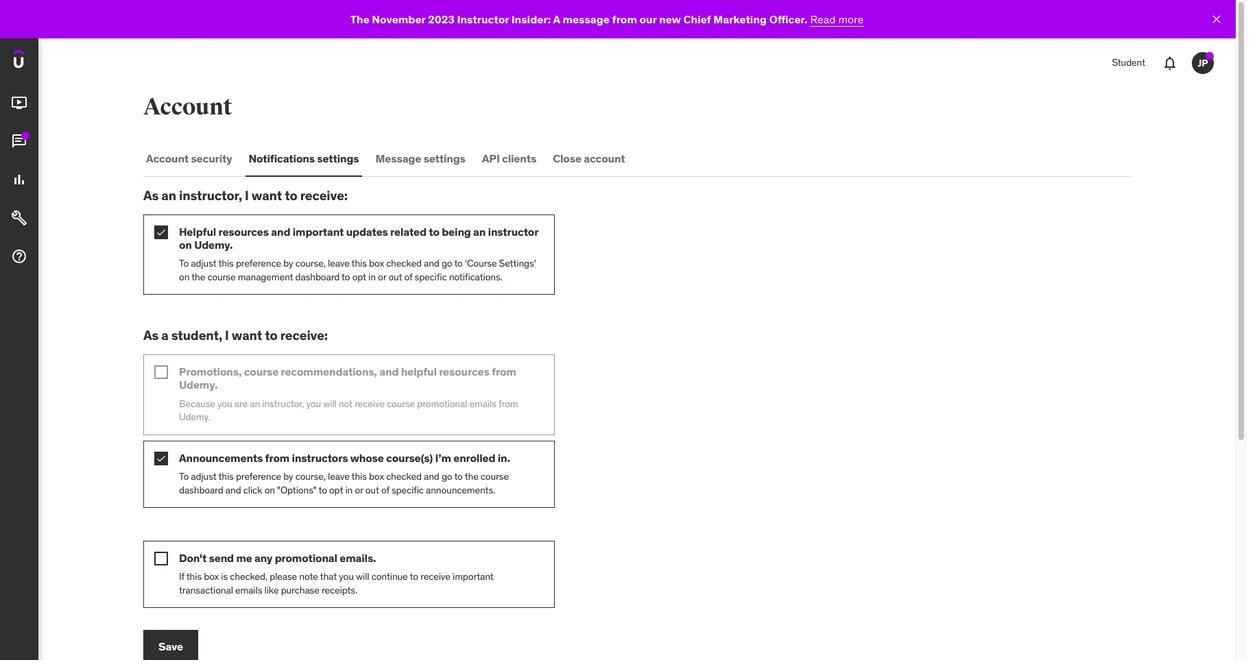 Task type: vqa. For each thing, say whether or not it's contained in the screenshot.
Udemy Business
no



Task type: describe. For each thing, give the bounding box(es) containing it.
checked inside helpful resources and important updates related to being an instructor on udemy. to adjust this preference by course, leave this box checked and go to 'course settings' on the course management dashboard to opt in or out of specific notifications.
[[386, 257, 422, 270]]

2023
[[428, 12, 455, 26]]

save button
[[143, 631, 198, 661]]

i for instructor,
[[245, 187, 249, 204]]

by inside helpful resources and important updates related to being an instructor on udemy. to adjust this preference by course, leave this box checked and go to 'course settings' on the course management dashboard to opt in or out of specific notifications.
[[283, 257, 293, 270]]

the inside announcements from instructors whose course(s) i'm enrolled in. to adjust this preference by course, leave this box checked and go to the  course dashboard and click on "options" to opt in or out of specific announcements.
[[465, 471, 479, 483]]

adjust inside helpful resources and important updates related to being an instructor on udemy. to adjust this preference by course, leave this box checked and go to 'course settings' on the course management dashboard to opt in or out of specific notifications.
[[191, 257, 216, 270]]

want for instructor,
[[252, 187, 282, 204]]

security
[[191, 152, 232, 166]]

notifications settings
[[249, 152, 359, 166]]

preference inside announcements from instructors whose course(s) i'm enrolled in. to adjust this preference by course, leave this box checked and go to the  course dashboard and click on "options" to opt in or out of specific announcements.
[[236, 471, 281, 483]]

account security
[[146, 152, 232, 166]]

2 vertical spatial udemy.
[[179, 411, 210, 423]]

promotions,
[[179, 365, 242, 379]]

close account button
[[550, 143, 628, 176]]

as a student, i want to receive:
[[143, 328, 328, 344]]

adjust inside announcements from instructors whose course(s) i'm enrolled in. to adjust this preference by course, leave this box checked and go to the  course dashboard and click on "options" to opt in or out of specific announcements.
[[191, 471, 216, 483]]

leave inside announcements from instructors whose course(s) i'm enrolled in. to adjust this preference by course, leave this box checked and go to the  course dashboard and click on "options" to opt in or out of specific announcements.
[[328, 471, 350, 483]]

you have alerts image
[[1206, 52, 1214, 60]]

2 medium image from the top
[[11, 210, 27, 227]]

marketing
[[714, 12, 767, 26]]

announcements from instructors whose course(s) i'm enrolled in. to adjust this preference by course, leave this box checked and go to the  course dashboard and click on "options" to opt in or out of specific announcements.
[[179, 451, 510, 496]]

out inside announcements from instructors whose course(s) i'm enrolled in. to adjust this preference by course, leave this box checked and go to the  course dashboard and click on "options" to opt in or out of specific announcements.
[[365, 484, 379, 496]]

2 medium image from the top
[[11, 172, 27, 188]]

our
[[640, 12, 657, 26]]

helpful
[[401, 365, 437, 379]]

helpful resources and important updates related to being an instructor on udemy. to adjust this preference by course, leave this box checked and go to 'course settings' on the course management dashboard to opt in or out of specific notifications.
[[179, 225, 539, 283]]

udemy image
[[14, 49, 76, 73]]

dashboard inside helpful resources and important updates related to being an instructor on udemy. to adjust this preference by course, leave this box checked and go to 'course settings' on the course management dashboard to opt in or out of specific notifications.
[[295, 271, 340, 283]]

student link
[[1104, 47, 1154, 80]]

a
[[553, 12, 560, 26]]

receive: for as a student, i want to receive:
[[280, 328, 328, 344]]

in inside announcements from instructors whose course(s) i'm enrolled in. to adjust this preference by course, leave this box checked and go to the  course dashboard and click on "options" to opt in or out of specific announcements.
[[345, 484, 353, 496]]

don't
[[179, 552, 207, 565]]

promotions, course recommendations, and helpful resources from udemy. because you are an instructor, you will not receive course promotional emails from udemy.
[[179, 365, 518, 423]]

updates
[[346, 225, 388, 239]]

in inside helpful resources and important updates related to being an instructor on udemy. to adjust this preference by course, leave this box checked and go to 'course settings' on the course management dashboard to opt in or out of specific notifications.
[[368, 271, 376, 283]]

click
[[243, 484, 262, 496]]

read
[[811, 12, 836, 26]]

to up notifications.
[[454, 257, 463, 270]]

the
[[350, 12, 370, 26]]

jp
[[1198, 57, 1209, 69]]

insider:
[[512, 12, 551, 26]]

i for student,
[[225, 328, 229, 344]]

to down management
[[265, 328, 278, 344]]

account
[[584, 152, 625, 166]]

instructor
[[457, 12, 509, 26]]

any
[[255, 552, 273, 565]]

that
[[320, 571, 337, 583]]

leave inside helpful resources and important updates related to being an instructor on udemy. to adjust this preference by course, leave this box checked and go to 'course settings' on the course management dashboard to opt in or out of specific notifications.
[[328, 257, 350, 270]]

box inside helpful resources and important updates related to being an instructor on udemy. to adjust this preference by course, leave this box checked and go to 'course settings' on the course management dashboard to opt in or out of specific notifications.
[[369, 257, 384, 270]]

to inside helpful resources and important updates related to being an instructor on udemy. to adjust this preference by course, leave this box checked and go to 'course settings' on the course management dashboard to opt in or out of specific notifications.
[[179, 257, 189, 270]]

opt inside announcements from instructors whose course(s) i'm enrolled in. to adjust this preference by course, leave this box checked and go to the  course dashboard and click on "options" to opt in or out of specific announcements.
[[329, 484, 343, 496]]

notifications image
[[1162, 55, 1179, 71]]

'course
[[465, 257, 497, 270]]

close account
[[553, 152, 625, 166]]

because
[[179, 398, 215, 410]]

receive inside don't send me any promotional emails. if this box is checked, please note that you will continue to receive important transactional emails like purchase receipts.
[[421, 571, 451, 583]]

course, inside announcements from instructors whose course(s) i'm enrolled in. to adjust this preference by course, leave this box checked and go to the  course dashboard and click on "options" to opt in or out of specific announcements.
[[295, 471, 326, 483]]

important inside helpful resources and important updates related to being an instructor on udemy. to adjust this preference by course, leave this box checked and go to 'course settings' on the course management dashboard to opt in or out of specific notifications.
[[293, 225, 344, 239]]

announcements.
[[426, 484, 496, 496]]

emails inside don't send me any promotional emails. if this box is checked, please note that you will continue to receive important transactional emails like purchase receipts.
[[235, 584, 262, 597]]

the november 2023 instructor insider: a message from our new chief marketing officer. read more
[[350, 12, 864, 26]]

close image
[[1210, 12, 1224, 26]]

course up are
[[244, 365, 279, 379]]

purchase
[[281, 584, 320, 597]]

enrolled
[[454, 451, 496, 465]]

will inside promotions, course recommendations, and helpful resources from udemy. because you are an instructor, you will not receive course promotional emails from udemy.
[[323, 398, 337, 410]]

api clients
[[482, 152, 537, 166]]

out inside helpful resources and important updates related to being an instructor on udemy. to adjust this preference by course, leave this box checked and go to 'course settings' on the course management dashboard to opt in or out of specific notifications.
[[389, 271, 402, 283]]

continue
[[372, 571, 408, 583]]

management
[[238, 271, 293, 283]]

1 vertical spatial udemy.
[[179, 378, 218, 392]]

not
[[339, 398, 353, 410]]

small image for helpful
[[154, 226, 168, 239]]

officer.
[[770, 12, 808, 26]]

course(s)
[[386, 451, 433, 465]]

checked inside announcements from instructors whose course(s) i'm enrolled in. to adjust this preference by course, leave this box checked and go to the  course dashboard and click on "options" to opt in or out of specific announcements.
[[386, 471, 422, 483]]

dashboard inside announcements from instructors whose course(s) i'm enrolled in. to adjust this preference by course, leave this box checked and go to the  course dashboard and click on "options" to opt in or out of specific announcements.
[[179, 484, 223, 496]]

jp link
[[1187, 47, 1220, 80]]

transactional
[[179, 584, 233, 597]]

udemy. inside helpful resources and important updates related to being an instructor on udemy. to adjust this preference by course, leave this box checked and go to 'course settings' on the course management dashboard to opt in or out of specific notifications.
[[194, 238, 233, 252]]

opt inside helpful resources and important updates related to being an instructor on udemy. to adjust this preference by course, leave this box checked and go to 'course settings' on the course management dashboard to opt in or out of specific notifications.
[[352, 271, 366, 283]]

new
[[659, 12, 681, 26]]

student,
[[171, 328, 222, 344]]

or inside helpful resources and important updates related to being an instructor on udemy. to adjust this preference by course, leave this box checked and go to 'course settings' on the course management dashboard to opt in or out of specific notifications.
[[378, 271, 386, 283]]

as for as a student, i want to receive:
[[143, 328, 159, 344]]

as an instructor, i want to receive:
[[143, 187, 348, 204]]

1 horizontal spatial you
[[306, 398, 321, 410]]

in.
[[498, 451, 510, 465]]

november
[[372, 12, 426, 26]]

and down related
[[424, 257, 440, 270]]



Task type: locate. For each thing, give the bounding box(es) containing it.
will left "not"
[[323, 398, 337, 410]]

specific down course(s)
[[392, 484, 424, 496]]

instructor, inside promotions, course recommendations, and helpful resources from udemy. because you are an instructor, you will not receive course promotional emails from udemy.
[[262, 398, 304, 410]]

opt
[[352, 271, 366, 283], [329, 484, 343, 496]]

course, inside helpful resources and important updates related to being an instructor on udemy. to adjust this preference by course, leave this box checked and go to 'course settings' on the course management dashboard to opt in or out of specific notifications.
[[295, 257, 326, 270]]

instructor
[[488, 225, 539, 239]]

1 vertical spatial i
[[225, 328, 229, 344]]

dashboard
[[295, 271, 340, 283], [179, 484, 223, 496]]

2 horizontal spatial an
[[473, 225, 486, 239]]

small image left announcements
[[154, 452, 168, 466]]

promotional inside don't send me any promotional emails. if this box is checked, please note that you will continue to receive important transactional emails like purchase receipts.
[[275, 552, 337, 565]]

1 vertical spatial small image
[[154, 552, 168, 566]]

in down whose on the left
[[345, 484, 353, 496]]

0 vertical spatial on
[[179, 238, 192, 252]]

i down the notifications
[[245, 187, 249, 204]]

0 horizontal spatial an
[[161, 187, 176, 204]]

save
[[158, 640, 183, 654]]

checked down course(s)
[[386, 471, 422, 483]]

2 course, from the top
[[295, 471, 326, 483]]

0 horizontal spatial important
[[293, 225, 344, 239]]

1 horizontal spatial will
[[356, 571, 369, 583]]

as for as an instructor, i want to receive:
[[143, 187, 159, 204]]

an right being
[[473, 225, 486, 239]]

a
[[161, 328, 169, 344]]

small image
[[154, 226, 168, 239], [154, 552, 168, 566]]

2 horizontal spatial you
[[339, 571, 354, 583]]

or inside announcements from instructors whose course(s) i'm enrolled in. to adjust this preference by course, leave this box checked and go to the  course dashboard and click on "options" to opt in or out of specific announcements.
[[355, 484, 363, 496]]

of
[[405, 271, 413, 283], [381, 484, 389, 496]]

box left is
[[204, 571, 219, 583]]

1 vertical spatial out
[[365, 484, 379, 496]]

go inside announcements from instructors whose course(s) i'm enrolled in. to adjust this preference by course, leave this box checked and go to the  course dashboard and click on "options" to opt in or out of specific announcements.
[[442, 471, 452, 483]]

you
[[217, 398, 232, 410], [306, 398, 321, 410], [339, 571, 354, 583]]

1 vertical spatial preference
[[236, 471, 281, 483]]

emails up enrolled
[[470, 398, 497, 410]]

message settings
[[376, 152, 466, 166]]

dashboard right management
[[295, 271, 340, 283]]

settings for notifications settings
[[317, 152, 359, 166]]

receipts.
[[322, 584, 357, 597]]

2 settings from the left
[[424, 152, 466, 166]]

1 course, from the top
[[295, 257, 326, 270]]

1 vertical spatial promotional
[[275, 552, 337, 565]]

1 vertical spatial of
[[381, 484, 389, 496]]

2 vertical spatial an
[[250, 398, 260, 410]]

close
[[553, 152, 582, 166]]

specific inside helpful resources and important updates related to being an instructor on udemy. to adjust this preference by course, leave this box checked and go to 'course settings' on the course management dashboard to opt in or out of specific notifications.
[[415, 271, 447, 283]]

udemy. up because
[[179, 378, 218, 392]]

small image left don't at the bottom
[[154, 552, 168, 566]]

1 vertical spatial on
[[179, 271, 190, 283]]

1 to from the top
[[179, 257, 189, 270]]

1 vertical spatial the
[[465, 471, 479, 483]]

1 vertical spatial by
[[283, 471, 293, 483]]

in
[[368, 271, 376, 283], [345, 484, 353, 496]]

chief
[[684, 12, 711, 26]]

account up 'account security'
[[143, 93, 232, 121]]

to right "options"
[[319, 484, 327, 496]]

0 vertical spatial as
[[143, 187, 159, 204]]

instructor, right are
[[262, 398, 304, 410]]

from inside announcements from instructors whose course(s) i'm enrolled in. to adjust this preference by course, leave this box checked and go to the  course dashboard and click on "options" to opt in or out of specific announcements.
[[265, 451, 290, 465]]

want
[[252, 187, 282, 204], [232, 328, 262, 344]]

1 vertical spatial box
[[369, 471, 384, 483]]

or
[[378, 271, 386, 283], [355, 484, 363, 496]]

the down helpful
[[192, 271, 205, 283]]

and down 'i'm'
[[424, 471, 440, 483]]

receive right "not"
[[355, 398, 385, 410]]

more
[[839, 12, 864, 26]]

preference
[[236, 257, 281, 270], [236, 471, 281, 483]]

0 vertical spatial or
[[378, 271, 386, 283]]

instructor,
[[179, 187, 242, 204], [262, 398, 304, 410]]

instructor, down security
[[179, 187, 242, 204]]

0 vertical spatial medium image
[[11, 133, 27, 150]]

you left are
[[217, 398, 232, 410]]

0 vertical spatial opt
[[352, 271, 366, 283]]

0 vertical spatial resources
[[218, 225, 269, 239]]

1 vertical spatial dashboard
[[179, 484, 223, 496]]

2 adjust from the top
[[191, 471, 216, 483]]

of inside announcements from instructors whose course(s) i'm enrolled in. to adjust this preference by course, leave this box checked and go to the  course dashboard and click on "options" to opt in or out of specific announcements.
[[381, 484, 389, 496]]

by
[[283, 257, 293, 270], [283, 471, 293, 483]]

1 vertical spatial go
[[442, 471, 452, 483]]

preference inside helpful resources and important updates related to being an instructor on udemy. to adjust this preference by course, leave this box checked and go to 'course settings' on the course management dashboard to opt in or out of specific notifications.
[[236, 257, 281, 270]]

1 vertical spatial specific
[[392, 484, 424, 496]]

or down whose on the left
[[355, 484, 363, 496]]

medium image
[[11, 133, 27, 150], [11, 210, 27, 227], [11, 248, 27, 265]]

1 horizontal spatial important
[[453, 571, 494, 583]]

0 vertical spatial out
[[389, 271, 402, 283]]

0 vertical spatial leave
[[328, 257, 350, 270]]

an down account security 'button'
[[161, 187, 176, 204]]

as down account security 'button'
[[143, 187, 159, 204]]

notifications
[[249, 152, 315, 166]]

1 horizontal spatial dashboard
[[295, 271, 340, 283]]

0 horizontal spatial or
[[355, 484, 363, 496]]

1 medium image from the top
[[11, 133, 27, 150]]

checked,
[[230, 571, 268, 583]]

emails.
[[340, 552, 376, 565]]

the up "announcements."
[[465, 471, 479, 483]]

on inside announcements from instructors whose course(s) i'm enrolled in. to adjust this preference by course, leave this box checked and go to the  course dashboard and click on "options" to opt in or out of specific announcements.
[[265, 484, 275, 496]]

0 vertical spatial receive:
[[300, 187, 348, 204]]

1 leave from the top
[[328, 257, 350, 270]]

1 settings from the left
[[317, 152, 359, 166]]

small image left helpful
[[154, 226, 168, 239]]

0 vertical spatial promotional
[[417, 398, 467, 410]]

1 horizontal spatial settings
[[424, 152, 466, 166]]

0 horizontal spatial settings
[[317, 152, 359, 166]]

don't send me any promotional emails. if this box is checked, please note that you will continue to receive important transactional emails like purchase receipts.
[[179, 552, 494, 597]]

emails inside promotions, course recommendations, and helpful resources from udemy. because you are an instructor, you will not receive course promotional emails from udemy.
[[470, 398, 497, 410]]

api clients button
[[479, 143, 539, 176]]

1 adjust from the top
[[191, 257, 216, 270]]

adjust
[[191, 257, 216, 270], [191, 471, 216, 483]]

1 as from the top
[[143, 187, 159, 204]]

being
[[442, 225, 471, 239]]

2 vertical spatial box
[[204, 571, 219, 583]]

this inside don't send me any promotional emails. if this box is checked, please note that you will continue to receive important transactional emails like purchase receipts.
[[186, 571, 202, 583]]

want right student,
[[232, 328, 262, 344]]

1 vertical spatial want
[[232, 328, 262, 344]]

settings for message settings
[[424, 152, 466, 166]]

1 horizontal spatial i
[[245, 187, 249, 204]]

0 vertical spatial udemy.
[[194, 238, 233, 252]]

and up management
[[271, 225, 290, 239]]

course down in.
[[481, 471, 509, 483]]

the inside helpful resources and important updates related to being an instructor on udemy. to adjust this preference by course, leave this box checked and go to 'course settings' on the course management dashboard to opt in or out of specific notifications.
[[192, 271, 205, 283]]

or down updates
[[378, 271, 386, 283]]

message
[[563, 12, 610, 26]]

course left management
[[207, 271, 236, 283]]

1 small image from the top
[[154, 226, 168, 239]]

2 checked from the top
[[386, 471, 422, 483]]

go up notifications.
[[442, 257, 452, 270]]

from
[[612, 12, 637, 26], [492, 365, 516, 379], [499, 398, 518, 410], [265, 451, 290, 465]]

1 horizontal spatial promotional
[[417, 398, 467, 410]]

0 vertical spatial adjust
[[191, 257, 216, 270]]

1 vertical spatial emails
[[235, 584, 262, 597]]

1 vertical spatial in
[[345, 484, 353, 496]]

an right are
[[250, 398, 260, 410]]

1 vertical spatial receive
[[421, 571, 451, 583]]

medium image
[[11, 95, 27, 111], [11, 172, 27, 188]]

whose
[[350, 451, 384, 465]]

0 vertical spatial to
[[179, 257, 189, 270]]

message
[[376, 152, 421, 166]]

1 horizontal spatial out
[[389, 271, 402, 283]]

announcements
[[179, 451, 263, 465]]

receive
[[355, 398, 385, 410], [421, 571, 451, 583]]

to up "announcements."
[[454, 471, 463, 483]]

want down the notifications
[[252, 187, 282, 204]]

account for account security
[[146, 152, 189, 166]]

opt down updates
[[352, 271, 366, 283]]

promotional down helpful
[[417, 398, 467, 410]]

opt down instructors
[[329, 484, 343, 496]]

out down related
[[389, 271, 402, 283]]

0 horizontal spatial you
[[217, 398, 232, 410]]

by up "options"
[[283, 471, 293, 483]]

go down 'i'm'
[[442, 471, 452, 483]]

0 vertical spatial important
[[293, 225, 344, 239]]

to
[[285, 187, 298, 204], [429, 225, 440, 239], [454, 257, 463, 270], [342, 271, 350, 283], [265, 328, 278, 344], [454, 471, 463, 483], [319, 484, 327, 496], [410, 571, 418, 583]]

you up receipts.
[[339, 571, 354, 583]]

2 go from the top
[[442, 471, 452, 483]]

box
[[369, 257, 384, 270], [369, 471, 384, 483], [204, 571, 219, 583]]

important inside don't send me any promotional emails. if this box is checked, please note that you will continue to receive important transactional emails like purchase receipts.
[[453, 571, 494, 583]]

by inside announcements from instructors whose course(s) i'm enrolled in. to adjust this preference by course, leave this box checked and go to the  course dashboard and click on "options" to opt in or out of specific announcements.
[[283, 471, 293, 483]]

0 vertical spatial receive
[[355, 398, 385, 410]]

2 small image from the top
[[154, 552, 168, 566]]

0 vertical spatial medium image
[[11, 95, 27, 111]]

1 vertical spatial account
[[146, 152, 189, 166]]

1 vertical spatial important
[[453, 571, 494, 583]]

helpful
[[179, 225, 216, 239]]

1 vertical spatial to
[[179, 471, 189, 483]]

message settings button
[[373, 143, 468, 176]]

box inside don't send me any promotional emails. if this box is checked, please note that you will continue to receive important transactional emails like purchase receipts.
[[204, 571, 219, 583]]

1 vertical spatial receive:
[[280, 328, 328, 344]]

0 horizontal spatial dashboard
[[179, 484, 223, 496]]

box down updates
[[369, 257, 384, 270]]

of down whose on the left
[[381, 484, 389, 496]]

account for account
[[143, 93, 232, 121]]

2 small image from the top
[[154, 452, 168, 466]]

1 medium image from the top
[[11, 95, 27, 111]]

small image down a
[[154, 366, 168, 380]]

2 by from the top
[[283, 471, 293, 483]]

this
[[218, 257, 234, 270], [352, 257, 367, 270], [218, 471, 234, 483], [352, 471, 367, 483], [186, 571, 202, 583]]

0 vertical spatial i
[[245, 187, 249, 204]]

emails down checked, at the bottom of the page
[[235, 584, 262, 597]]

1 vertical spatial course,
[[295, 471, 326, 483]]

1 vertical spatial will
[[356, 571, 369, 583]]

and left helpful
[[380, 365, 399, 379]]

settings right the notifications
[[317, 152, 359, 166]]

receive inside promotions, course recommendations, and helpful resources from udemy. because you are an instructor, you will not receive course promotional emails from udemy.
[[355, 398, 385, 410]]

0 vertical spatial instructor,
[[179, 187, 242, 204]]

receive right "continue"
[[421, 571, 451, 583]]

receive: up recommendations,
[[280, 328, 328, 344]]

want for student,
[[232, 328, 262, 344]]

notifications settings button
[[246, 143, 362, 176]]

specific inside announcements from instructors whose course(s) i'm enrolled in. to adjust this preference by course, leave this box checked and go to the  course dashboard and click on "options" to opt in or out of specific announcements.
[[392, 484, 424, 496]]

1 horizontal spatial in
[[368, 271, 376, 283]]

0 vertical spatial of
[[405, 271, 413, 283]]

0 horizontal spatial i
[[225, 328, 229, 344]]

box down whose on the left
[[369, 471, 384, 483]]

0 horizontal spatial opt
[[329, 484, 343, 496]]

an inside promotions, course recommendations, and helpful resources from udemy. because you are an instructor, you will not receive course promotional emails from udemy.
[[250, 398, 260, 410]]

receive: for as an instructor, i want to receive:
[[300, 187, 348, 204]]

1 horizontal spatial resources
[[439, 365, 490, 379]]

0 vertical spatial in
[[368, 271, 376, 283]]

please
[[270, 571, 297, 583]]

0 vertical spatial want
[[252, 187, 282, 204]]

like
[[264, 584, 279, 597]]

checked
[[386, 257, 422, 270], [386, 471, 422, 483]]

1 horizontal spatial emails
[[470, 398, 497, 410]]

to down helpful
[[179, 257, 189, 270]]

me
[[236, 552, 252, 565]]

resources
[[218, 225, 269, 239], [439, 365, 490, 379]]

1 by from the top
[[283, 257, 293, 270]]

notifications.
[[449, 271, 503, 283]]

settings inside button
[[317, 152, 359, 166]]

account
[[143, 93, 232, 121], [146, 152, 189, 166]]

specific
[[415, 271, 447, 283], [392, 484, 424, 496]]

by up management
[[283, 257, 293, 270]]

to
[[179, 257, 189, 270], [179, 471, 189, 483]]

0 vertical spatial an
[[161, 187, 176, 204]]

resources inside helpful resources and important updates related to being an instructor on udemy. to adjust this preference by course, leave this box checked and go to 'course settings' on the course management dashboard to opt in or out of specific notifications.
[[218, 225, 269, 239]]

resources right helpful
[[439, 365, 490, 379]]

of down related
[[405, 271, 413, 283]]

as left a
[[143, 328, 159, 344]]

0 horizontal spatial will
[[323, 398, 337, 410]]

and inside promotions, course recommendations, and helpful resources from udemy. because you are an instructor, you will not receive course promotional emails from udemy.
[[380, 365, 399, 379]]

0 horizontal spatial instructor,
[[179, 187, 242, 204]]

an inside helpful resources and important updates related to being an instructor on udemy. to adjust this preference by course, leave this box checked and go to 'course settings' on the course management dashboard to opt in or out of specific notifications.
[[473, 225, 486, 239]]

1 small image from the top
[[154, 366, 168, 380]]

will down emails.
[[356, 571, 369, 583]]

2 vertical spatial medium image
[[11, 248, 27, 265]]

0 vertical spatial account
[[143, 93, 232, 121]]

promotional inside promotions, course recommendations, and helpful resources from udemy. because you are an instructor, you will not receive course promotional emails from udemy.
[[417, 398, 467, 410]]

small image for promotions,
[[154, 366, 168, 380]]

will
[[323, 398, 337, 410], [356, 571, 369, 583]]

1 horizontal spatial receive
[[421, 571, 451, 583]]

to down announcements
[[179, 471, 189, 483]]

0 vertical spatial go
[[442, 257, 452, 270]]

to left being
[[429, 225, 440, 239]]

go inside helpful resources and important updates related to being an instructor on udemy. to adjust this preference by course, leave this box checked and go to 'course settings' on the course management dashboard to opt in or out of specific notifications.
[[442, 257, 452, 270]]

settings right message
[[424, 152, 466, 166]]

to down updates
[[342, 271, 350, 283]]

specific left notifications.
[[415, 271, 447, 283]]

1 vertical spatial opt
[[329, 484, 343, 496]]

0 vertical spatial by
[[283, 257, 293, 270]]

0 vertical spatial the
[[192, 271, 205, 283]]

0 vertical spatial emails
[[470, 398, 497, 410]]

student
[[1112, 56, 1146, 69]]

api
[[482, 152, 500, 166]]

account left security
[[146, 152, 189, 166]]

important
[[293, 225, 344, 239], [453, 571, 494, 583]]

course inside helpful resources and important updates related to being an instructor on udemy. to adjust this preference by course, leave this box checked and go to 'course settings' on the course management dashboard to opt in or out of specific notifications.
[[207, 271, 236, 283]]

0 horizontal spatial out
[[365, 484, 379, 496]]

0 horizontal spatial in
[[345, 484, 353, 496]]

if
[[179, 571, 184, 583]]

and left click
[[226, 484, 241, 496]]

2 vertical spatial on
[[265, 484, 275, 496]]

send
[[209, 552, 234, 565]]

i'm
[[435, 451, 451, 465]]

1 vertical spatial adjust
[[191, 471, 216, 483]]

udemy.
[[194, 238, 233, 252], [179, 378, 218, 392], [179, 411, 210, 423]]

i
[[245, 187, 249, 204], [225, 328, 229, 344]]

resources inside promotions, course recommendations, and helpful resources from udemy. because you are an instructor, you will not receive course promotional emails from udemy.
[[439, 365, 490, 379]]

adjust down announcements
[[191, 471, 216, 483]]

i right student,
[[225, 328, 229, 344]]

you inside don't send me any promotional emails. if this box is checked, please note that you will continue to receive important transactional emails like purchase receipts.
[[339, 571, 354, 583]]

1 horizontal spatial of
[[405, 271, 413, 283]]

1 vertical spatial or
[[355, 484, 363, 496]]

settings inside button
[[424, 152, 466, 166]]

you left "not"
[[306, 398, 321, 410]]

1 vertical spatial as
[[143, 328, 159, 344]]

small image for don't
[[154, 552, 168, 566]]

2 preference from the top
[[236, 471, 281, 483]]

1 vertical spatial leave
[[328, 471, 350, 483]]

preference up management
[[236, 257, 281, 270]]

checked down related
[[386, 257, 422, 270]]

resources down "as an instructor, i want to receive:"
[[218, 225, 269, 239]]

leave down updates
[[328, 257, 350, 270]]

0 horizontal spatial of
[[381, 484, 389, 496]]

preference up click
[[236, 471, 281, 483]]

1 checked from the top
[[386, 257, 422, 270]]

1 horizontal spatial or
[[378, 271, 386, 283]]

in down updates
[[368, 271, 376, 283]]

clients
[[502, 152, 537, 166]]

0 vertical spatial dashboard
[[295, 271, 340, 283]]

an
[[161, 187, 176, 204], [473, 225, 486, 239], [250, 398, 260, 410]]

2 as from the top
[[143, 328, 159, 344]]

is
[[221, 571, 228, 583]]

account inside 'button'
[[146, 152, 189, 166]]

promotional
[[417, 398, 467, 410], [275, 552, 337, 565]]

dashboard down announcements
[[179, 484, 223, 496]]

receive: down 'notifications settings' button
[[300, 187, 348, 204]]

1 vertical spatial resources
[[439, 365, 490, 379]]

settings
[[317, 152, 359, 166], [424, 152, 466, 166]]

1 vertical spatial medium image
[[11, 172, 27, 188]]

0 vertical spatial specific
[[415, 271, 447, 283]]

settings'
[[499, 257, 536, 270]]

0 horizontal spatial emails
[[235, 584, 262, 597]]

udemy. down because
[[179, 411, 210, 423]]

will inside don't send me any promotional emails. if this box is checked, please note that you will continue to receive important transactional emails like purchase receipts.
[[356, 571, 369, 583]]

1 go from the top
[[442, 257, 452, 270]]

adjust down helpful
[[191, 257, 216, 270]]

related
[[390, 225, 427, 239]]

and
[[271, 225, 290, 239], [424, 257, 440, 270], [380, 365, 399, 379], [424, 471, 440, 483], [226, 484, 241, 496]]

1 preference from the top
[[236, 257, 281, 270]]

2 to from the top
[[179, 471, 189, 483]]

promotional up note
[[275, 552, 337, 565]]

to right "continue"
[[410, 571, 418, 583]]

box inside announcements from instructors whose course(s) i'm enrolled in. to adjust this preference by course, leave this box checked and go to the  course dashboard and click on "options" to opt in or out of specific announcements.
[[369, 471, 384, 483]]

0 horizontal spatial receive
[[355, 398, 385, 410]]

to inside announcements from instructors whose course(s) i'm enrolled in. to adjust this preference by course, leave this box checked and go to the  course dashboard and click on "options" to opt in or out of specific announcements.
[[179, 471, 189, 483]]

0 horizontal spatial resources
[[218, 225, 269, 239]]

small image
[[154, 366, 168, 380], [154, 452, 168, 466]]

account security button
[[143, 143, 235, 176]]

small image for announcements
[[154, 452, 168, 466]]

udemy. down "as an instructor, i want to receive:"
[[194, 238, 233, 252]]

instructors
[[292, 451, 348, 465]]

recommendations,
[[281, 365, 377, 379]]

course inside announcements from instructors whose course(s) i'm enrolled in. to adjust this preference by course, leave this box checked and go to the  course dashboard and click on "options" to opt in or out of specific announcements.
[[481, 471, 509, 483]]

are
[[234, 398, 248, 410]]

to inside don't send me any promotional emails. if this box is checked, please note that you will continue to receive important transactional emails like purchase receipts.
[[410, 571, 418, 583]]

3 medium image from the top
[[11, 248, 27, 265]]

1 vertical spatial small image
[[154, 452, 168, 466]]

to down the notifications
[[285, 187, 298, 204]]

note
[[299, 571, 318, 583]]

2 leave from the top
[[328, 471, 350, 483]]

of inside helpful resources and important updates related to being an instructor on udemy. to adjust this preference by course, leave this box checked and go to 'course settings' on the course management dashboard to opt in or out of specific notifications.
[[405, 271, 413, 283]]

0 horizontal spatial promotional
[[275, 552, 337, 565]]

0 vertical spatial will
[[323, 398, 337, 410]]

go
[[442, 257, 452, 270], [442, 471, 452, 483]]

out down whose on the left
[[365, 484, 379, 496]]

"options"
[[277, 484, 317, 496]]

0 vertical spatial checked
[[386, 257, 422, 270]]

leave down instructors
[[328, 471, 350, 483]]

course down helpful
[[387, 398, 415, 410]]



